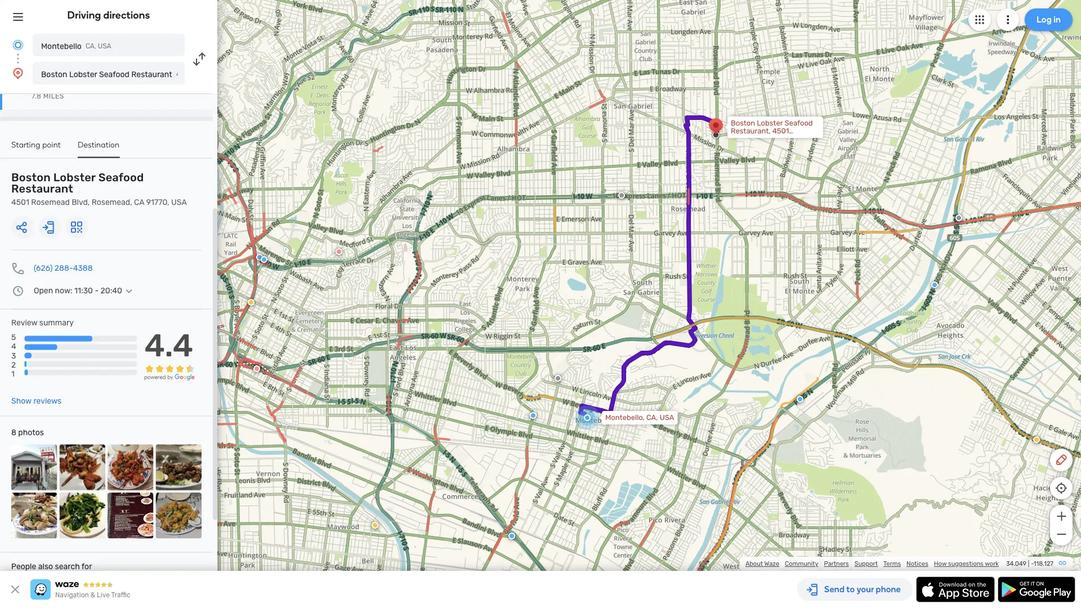 Task type: describe. For each thing, give the bounding box(es) containing it.
suggestions
[[948, 560, 984, 568]]

starting point button
[[11, 140, 61, 157]]

4388
[[73, 264, 93, 273]]

1 horizontal spatial accident image
[[956, 215, 962, 221]]

road closed image
[[336, 248, 342, 255]]

image 7 of boston lobster seafood restaurant, rosemead image
[[108, 493, 153, 539]]

call image
[[11, 262, 25, 275]]

reviews
[[33, 397, 61, 406]]

image 4 of boston lobster seafood restaurant, rosemead image
[[156, 445, 202, 491]]

how
[[934, 560, 947, 568]]

boston for boston lobster seafood restaurant
[[41, 70, 67, 79]]

how suggestions work link
[[934, 560, 999, 568]]

search
[[55, 562, 80, 571]]

work
[[985, 560, 999, 568]]

directions
[[103, 9, 150, 21]]

1 vertical spatial -
[[1031, 560, 1034, 568]]

boston lobster seafood restaurant button
[[33, 62, 185, 84]]

zoom in image
[[1055, 510, 1069, 523]]

community link
[[785, 560, 819, 568]]

community
[[785, 560, 819, 568]]

lobster for boston lobster seafood restaurant
[[69, 70, 97, 79]]

(626)
[[34, 264, 53, 273]]

support
[[855, 560, 878, 568]]

1 horizontal spatial police image
[[509, 533, 515, 540]]

destination button
[[78, 140, 120, 158]]

people
[[11, 562, 36, 571]]

terms
[[884, 560, 901, 568]]

20:40
[[101, 286, 122, 295]]

restaurant for boston lobster seafood restaurant
[[131, 70, 172, 79]]

notices link
[[907, 560, 929, 568]]

destination
[[78, 140, 120, 149]]

for
[[82, 562, 92, 571]]

live
[[97, 591, 110, 599]]

accident image
[[555, 375, 561, 382]]

show
[[11, 397, 32, 406]]

restaurant for boston lobster seafood restaurant 4501 rosemead blvd, rosemead, ca 91770, usa
[[11, 182, 73, 195]]

road closed image
[[253, 365, 260, 372]]

2
[[11, 360, 16, 369]]

4.4
[[145, 327, 193, 364]]

blvd,
[[72, 198, 90, 207]]

starting
[[11, 140, 40, 149]]

partners
[[824, 560, 849, 568]]

x image
[[8, 583, 22, 596]]

1 vertical spatial police image
[[931, 282, 938, 288]]

montebello, ca, usa
[[605, 413, 674, 422]]

usa for montebello
[[98, 42, 111, 50]]

montebello
[[41, 41, 82, 51]]

0 horizontal spatial -
[[95, 286, 99, 295]]

8
[[11, 428, 16, 437]]

photos
[[18, 428, 44, 437]]

seafood for boston lobster seafood restaurant
[[99, 70, 129, 79]]

navigation & live traffic
[[55, 591, 130, 599]]

5
[[11, 333, 16, 342]]

also
[[38, 562, 53, 571]]

34.049
[[1006, 560, 1027, 568]]

usa inside boston lobster seafood restaurant 4501 rosemead blvd, rosemead, ca 91770, usa
[[171, 198, 187, 207]]

boston lobster seafood restaurant
[[41, 70, 172, 79]]

|
[[1028, 560, 1030, 568]]

montebello,
[[605, 413, 645, 422]]

(626) 288-4388
[[34, 264, 93, 273]]

driving directions
[[67, 9, 150, 21]]

118.127
[[1034, 560, 1054, 568]]

review summary
[[11, 318, 74, 327]]

review
[[11, 318, 37, 327]]

zoom out image
[[1055, 528, 1069, 541]]

(626) 288-4388 link
[[34, 264, 93, 273]]

waze
[[765, 560, 779, 568]]

show reviews
[[11, 397, 61, 406]]



Task type: vqa. For each thing, say whether or not it's contained in the screenshot.
SoFi to the bottom
no



Task type: locate. For each thing, give the bounding box(es) containing it.
montebello ca, usa
[[41, 41, 111, 51]]

2 horizontal spatial police image
[[530, 412, 537, 419]]

0 horizontal spatial police image
[[261, 256, 268, 263]]

lobster for boston lobster seafood restaurant 4501 rosemead blvd, rosemead, ca 91770, usa
[[53, 171, 96, 184]]

0 horizontal spatial ca,
[[86, 42, 96, 50]]

seafood down montebello ca, usa
[[99, 70, 129, 79]]

lobster inside button
[[69, 70, 97, 79]]

1
[[11, 369, 15, 378]]

0 vertical spatial restaurant
[[131, 70, 172, 79]]

1 vertical spatial usa
[[171, 198, 187, 207]]

link image
[[1058, 559, 1067, 568]]

- right the 11:30
[[95, 286, 99, 295]]

1 vertical spatial lobster
[[53, 171, 96, 184]]

boston lobster seafood restaurant 4501 rosemead blvd, rosemead, ca 91770, usa
[[11, 171, 187, 207]]

0 vertical spatial accident image
[[618, 192, 625, 199]]

8 photos
[[11, 428, 44, 437]]

hazard image
[[1033, 436, 1040, 443], [372, 522, 378, 529]]

seafood
[[99, 70, 129, 79], [98, 171, 144, 184]]

summary
[[39, 318, 74, 327]]

restaurant
[[131, 70, 172, 79], [11, 182, 73, 195]]

0 horizontal spatial police image
[[256, 254, 263, 261]]

accident image
[[618, 192, 625, 199], [956, 215, 962, 221]]

0 vertical spatial police image
[[261, 256, 268, 263]]

0 vertical spatial hazard image
[[1033, 436, 1040, 443]]

4
[[11, 342, 16, 351]]

ca, for montebello
[[86, 42, 96, 50]]

lobster down montebello ca, usa
[[69, 70, 97, 79]]

boston
[[41, 70, 67, 79], [11, 171, 51, 184]]

usa inside montebello ca, usa
[[98, 42, 111, 50]]

0 vertical spatial -
[[95, 286, 99, 295]]

terms link
[[884, 560, 901, 568]]

about waze community partners support terms notices how suggestions work
[[746, 560, 999, 568]]

starting point
[[11, 140, 61, 149]]

7.8 miles
[[32, 92, 64, 100]]

lobster up blvd,
[[53, 171, 96, 184]]

1 horizontal spatial restaurant
[[131, 70, 172, 79]]

1 vertical spatial accident image
[[956, 215, 962, 221]]

3
[[11, 351, 16, 360]]

lobster
[[69, 70, 97, 79], [53, 171, 96, 184]]

point
[[42, 140, 61, 149]]

0 vertical spatial ca,
[[86, 42, 96, 50]]

34.049 | -118.127
[[1006, 560, 1054, 568]]

1 vertical spatial restaurant
[[11, 182, 73, 195]]

boston for boston lobster seafood restaurant 4501 rosemead blvd, rosemead, ca 91770, usa
[[11, 171, 51, 184]]

people also search for
[[11, 562, 92, 571]]

&
[[91, 591, 95, 599]]

chevron down image
[[122, 286, 136, 295]]

ca, right montebello,
[[647, 413, 658, 422]]

rosemead
[[31, 198, 70, 207]]

seafood inside button
[[99, 70, 129, 79]]

usa up boston lobster seafood restaurant button
[[98, 42, 111, 50]]

boston inside button
[[41, 70, 67, 79]]

2 horizontal spatial usa
[[660, 413, 674, 422]]

2 vertical spatial usa
[[660, 413, 674, 422]]

usa for montebello,
[[660, 413, 674, 422]]

about waze link
[[746, 560, 779, 568]]

police image
[[261, 256, 268, 263], [530, 412, 537, 419], [509, 533, 515, 540]]

pencil image
[[1055, 453, 1068, 467]]

1 horizontal spatial -
[[1031, 560, 1034, 568]]

about
[[746, 560, 763, 568]]

1 horizontal spatial hazard image
[[1033, 436, 1040, 443]]

boston up the miles
[[41, 70, 67, 79]]

image 2 of boston lobster seafood restaurant, rosemead image
[[59, 445, 105, 491]]

image 1 of boston lobster seafood restaurant, rosemead image
[[11, 445, 57, 491]]

91770,
[[146, 198, 169, 207]]

1 vertical spatial hazard image
[[372, 522, 378, 529]]

ca
[[134, 198, 144, 207]]

0 vertical spatial boston
[[41, 70, 67, 79]]

0 vertical spatial usa
[[98, 42, 111, 50]]

clock image
[[11, 284, 25, 298]]

restaurant inside boston lobster seafood restaurant 4501 rosemead blvd, rosemead, ca 91770, usa
[[11, 182, 73, 195]]

seafood for boston lobster seafood restaurant 4501 rosemead blvd, rosemead, ca 91770, usa
[[98, 171, 144, 184]]

ca, inside montebello ca, usa
[[86, 42, 96, 50]]

1 vertical spatial police image
[[530, 412, 537, 419]]

0 vertical spatial seafood
[[99, 70, 129, 79]]

4501
[[11, 198, 29, 207]]

support link
[[855, 560, 878, 568]]

image 8 of boston lobster seafood restaurant, rosemead image
[[156, 493, 202, 539]]

usa
[[98, 42, 111, 50], [171, 198, 187, 207], [660, 413, 674, 422]]

lobster inside boston lobster seafood restaurant 4501 rosemead blvd, rosemead, ca 91770, usa
[[53, 171, 96, 184]]

location image
[[11, 66, 25, 80]]

ca, for montebello,
[[647, 413, 658, 422]]

0 horizontal spatial hazard image
[[372, 522, 378, 529]]

open now: 11:30 - 20:40
[[34, 286, 122, 295]]

navigation
[[55, 591, 89, 599]]

1 vertical spatial ca,
[[647, 413, 658, 422]]

open
[[34, 286, 53, 295]]

usa right 91770,
[[171, 198, 187, 207]]

miles
[[43, 92, 64, 100]]

1 vertical spatial seafood
[[98, 171, 144, 184]]

driving
[[67, 9, 101, 21]]

open now: 11:30 - 20:40 button
[[34, 286, 136, 295]]

ca, right montebello
[[86, 42, 96, 50]]

0 horizontal spatial restaurant
[[11, 182, 73, 195]]

0 vertical spatial lobster
[[69, 70, 97, 79]]

image 3 of boston lobster seafood restaurant, rosemead image
[[108, 445, 153, 491]]

rosemead,
[[92, 198, 132, 207]]

0 vertical spatial police image
[[256, 254, 263, 261]]

ca,
[[86, 42, 96, 50], [647, 413, 658, 422]]

partners link
[[824, 560, 849, 568]]

restaurant inside button
[[131, 70, 172, 79]]

1 horizontal spatial police image
[[797, 396, 804, 403]]

0 horizontal spatial accident image
[[618, 192, 625, 199]]

2 vertical spatial police image
[[797, 396, 804, 403]]

2 vertical spatial police image
[[509, 533, 515, 540]]

current location image
[[11, 38, 25, 52]]

seafood up rosemead,
[[98, 171, 144, 184]]

image 6 of boston lobster seafood restaurant, rosemead image
[[59, 493, 105, 539]]

seafood inside boston lobster seafood restaurant 4501 rosemead blvd, rosemead, ca 91770, usa
[[98, 171, 144, 184]]

boston inside boston lobster seafood restaurant 4501 rosemead blvd, rosemead, ca 91770, usa
[[11, 171, 51, 184]]

usa right montebello,
[[660, 413, 674, 422]]

7.8
[[32, 92, 41, 100]]

-
[[95, 286, 99, 295], [1031, 560, 1034, 568]]

11:30
[[74, 286, 93, 295]]

notices
[[907, 560, 929, 568]]

- right |
[[1031, 560, 1034, 568]]

1 horizontal spatial usa
[[171, 198, 187, 207]]

288-
[[55, 264, 73, 273]]

1 vertical spatial boston
[[11, 171, 51, 184]]

boston up 4501
[[11, 171, 51, 184]]

0 horizontal spatial usa
[[98, 42, 111, 50]]

hazard image
[[248, 299, 255, 306]]

traffic
[[111, 591, 130, 599]]

5 4 3 2 1
[[11, 333, 16, 378]]

image 5 of boston lobster seafood restaurant, rosemead image
[[11, 493, 57, 539]]

1 horizontal spatial ca,
[[647, 413, 658, 422]]

now:
[[55, 286, 72, 295]]

2 horizontal spatial police image
[[931, 282, 938, 288]]

police image
[[256, 254, 263, 261], [931, 282, 938, 288], [797, 396, 804, 403]]



